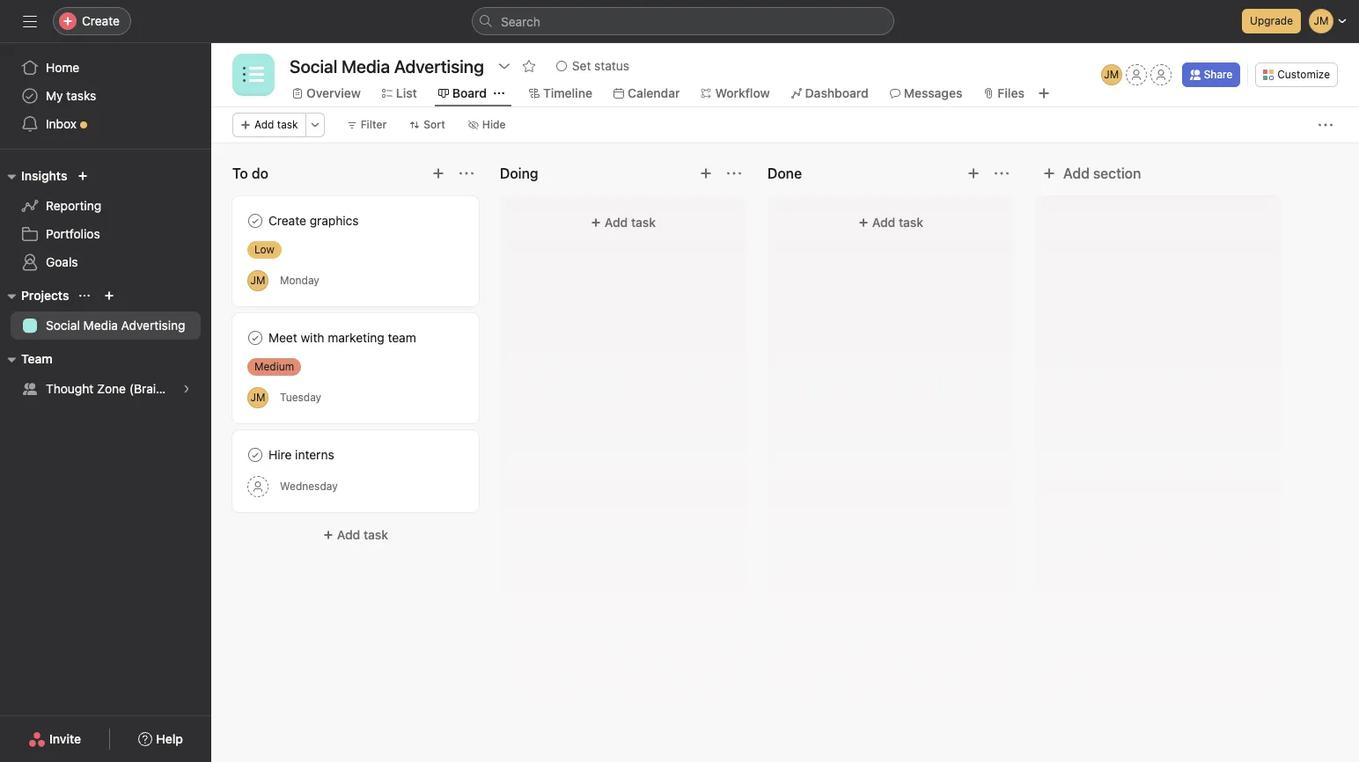 Task type: locate. For each thing, give the bounding box(es) containing it.
1 more section actions image from the left
[[460, 166, 474, 180]]

add tab image
[[1037, 86, 1051, 100]]

completed checkbox left the hire
[[245, 445, 266, 466]]

add task image
[[431, 166, 446, 180], [699, 166, 713, 180], [967, 166, 981, 180]]

more section actions image
[[727, 166, 741, 180]]

section
[[1093, 166, 1141, 181]]

0 vertical spatial completed checkbox
[[245, 210, 266, 232]]

add inside button
[[1064, 166, 1090, 181]]

add
[[254, 118, 274, 131], [1064, 166, 1090, 181], [605, 215, 628, 230], [872, 215, 896, 230], [337, 527, 360, 542]]

graphics
[[310, 213, 359, 228]]

0 horizontal spatial more actions image
[[310, 120, 320, 130]]

calendar link
[[614, 84, 680, 103]]

overview
[[306, 85, 361, 100]]

doing
[[500, 166, 538, 181]]

completed image left the hire
[[245, 445, 266, 466]]

task
[[277, 118, 298, 131], [631, 215, 656, 230], [899, 215, 924, 230], [364, 527, 388, 542]]

1 vertical spatial jm
[[251, 273, 265, 287]]

(brainstorm
[[129, 381, 196, 396]]

filter
[[361, 118, 387, 131]]

add task button
[[232, 113, 306, 137], [511, 207, 736, 239], [778, 207, 1004, 239], [232, 519, 479, 551]]

completed image for create
[[245, 210, 266, 232]]

1 horizontal spatial create
[[269, 213, 306, 228]]

inbox link
[[11, 110, 201, 138]]

zone
[[97, 381, 126, 396]]

dashboard
[[805, 85, 869, 100]]

more actions image down overview link
[[310, 120, 320, 130]]

0 horizontal spatial more section actions image
[[460, 166, 474, 180]]

jm for create graphics
[[251, 273, 265, 287]]

show options image
[[497, 59, 511, 73]]

more section actions image down files link
[[995, 166, 1009, 180]]

my tasks
[[46, 88, 96, 103]]

0 horizontal spatial create
[[82, 13, 120, 28]]

add to starred image
[[522, 59, 536, 73]]

show options, current sort, top image
[[80, 291, 90, 301]]

meet with marketing team
[[269, 330, 416, 345]]

create up low
[[269, 213, 306, 228]]

2 more section actions image from the left
[[995, 166, 1009, 180]]

hide
[[482, 118, 506, 131]]

invite button
[[17, 724, 93, 755]]

invite
[[49, 732, 81, 747]]

social media advertising
[[46, 318, 185, 333]]

hire
[[269, 447, 292, 462]]

1 horizontal spatial more section actions image
[[995, 166, 1009, 180]]

add task image for doing
[[699, 166, 713, 180]]

0 horizontal spatial add task image
[[431, 166, 446, 180]]

1 add task image from the left
[[431, 166, 446, 180]]

jm button for meet with marketing team
[[247, 387, 269, 408]]

2 horizontal spatial add task image
[[967, 166, 981, 180]]

create up home link on the left top
[[82, 13, 120, 28]]

more actions image down customize
[[1319, 118, 1333, 132]]

0 vertical spatial create
[[82, 13, 120, 28]]

2 vertical spatial jm
[[251, 390, 265, 404]]

customize button
[[1256, 63, 1338, 87]]

1 horizontal spatial add task image
[[699, 166, 713, 180]]

add task image for done
[[967, 166, 981, 180]]

reporting link
[[11, 192, 201, 220]]

create for create
[[82, 13, 120, 28]]

add task
[[254, 118, 298, 131], [605, 215, 656, 230], [872, 215, 924, 230], [337, 527, 388, 542]]

more section actions image down hide dropdown button
[[460, 166, 474, 180]]

2 vertical spatial jm button
[[247, 387, 269, 408]]

completed image
[[245, 210, 266, 232], [245, 328, 266, 349], [245, 445, 266, 466]]

tuesday
[[280, 391, 321, 404]]

dashboard link
[[791, 84, 869, 103]]

0 vertical spatial completed image
[[245, 210, 266, 232]]

add task image for to do
[[431, 166, 446, 180]]

projects element
[[0, 280, 211, 343]]

insights button
[[0, 166, 67, 187]]

1 completed checkbox from the top
[[245, 210, 266, 232]]

set
[[572, 58, 591, 73]]

3 add task image from the left
[[967, 166, 981, 180]]

2 completed image from the top
[[245, 328, 266, 349]]

1 vertical spatial jm button
[[247, 270, 269, 291]]

Completed checkbox
[[245, 328, 266, 349]]

tuesday button
[[280, 391, 321, 404]]

1 horizontal spatial more actions image
[[1319, 118, 1333, 132]]

1 vertical spatial completed image
[[245, 328, 266, 349]]

done
[[768, 166, 802, 181]]

my
[[46, 88, 63, 103]]

board
[[452, 85, 487, 100]]

list image
[[243, 64, 264, 85]]

add section button
[[1035, 158, 1148, 189]]

global element
[[0, 43, 211, 149]]

inbox
[[46, 116, 77, 131]]

completed checkbox up low
[[245, 210, 266, 232]]

wednesday button
[[280, 480, 338, 493]]

customize
[[1278, 68, 1330, 81]]

jm button
[[1101, 64, 1122, 85], [247, 270, 269, 291], [247, 387, 269, 408]]

help button
[[127, 724, 195, 755]]

upgrade
[[1250, 14, 1293, 27]]

completed image left meet at the top
[[245, 328, 266, 349]]

2 add task image from the left
[[699, 166, 713, 180]]

board link
[[438, 84, 487, 103]]

advertising
[[121, 318, 185, 333]]

share button
[[1182, 63, 1241, 87]]

Completed checkbox
[[245, 210, 266, 232], [245, 445, 266, 466]]

meet
[[269, 330, 297, 345]]

None text field
[[285, 50, 489, 82]]

more actions image
[[1319, 118, 1333, 132], [310, 120, 320, 130]]

social
[[46, 318, 80, 333]]

create
[[82, 13, 120, 28], [269, 213, 306, 228]]

1 vertical spatial completed checkbox
[[245, 445, 266, 466]]

new image
[[78, 171, 88, 181]]

3 completed image from the top
[[245, 445, 266, 466]]

workflow link
[[701, 84, 770, 103]]

jm
[[1104, 68, 1119, 81], [251, 273, 265, 287], [251, 390, 265, 404]]

low
[[254, 243, 274, 256]]

1 completed image from the top
[[245, 210, 266, 232]]

completed checkbox for create
[[245, 210, 266, 232]]

more section actions image
[[460, 166, 474, 180], [995, 166, 1009, 180]]

overview link
[[292, 84, 361, 103]]

tab actions image
[[494, 88, 505, 99]]

completed image up low
[[245, 210, 266, 232]]

2 completed checkbox from the top
[[245, 445, 266, 466]]

1 vertical spatial create
[[269, 213, 306, 228]]

timeline link
[[529, 84, 593, 103]]

create inside popup button
[[82, 13, 120, 28]]

add section
[[1064, 166, 1141, 181]]

interns
[[295, 447, 334, 462]]

media
[[83, 318, 118, 333]]

messages
[[904, 85, 963, 100]]

2 vertical spatial completed image
[[245, 445, 266, 466]]

status
[[594, 58, 629, 73]]

goals link
[[11, 248, 201, 276]]

list link
[[382, 84, 417, 103]]

create for create graphics
[[269, 213, 306, 228]]

monday button
[[280, 274, 319, 287]]



Task type: describe. For each thing, give the bounding box(es) containing it.
files
[[998, 85, 1025, 100]]

0 vertical spatial jm
[[1104, 68, 1119, 81]]

home link
[[11, 54, 201, 82]]

files link
[[984, 84, 1025, 103]]

workflow
[[715, 85, 770, 100]]

with
[[301, 330, 324, 345]]

Search tasks, projects, and more text field
[[472, 7, 895, 35]]

filter button
[[339, 113, 395, 137]]

completed image for meet
[[245, 328, 266, 349]]

space)
[[199, 381, 239, 396]]

thought
[[46, 381, 94, 396]]

insights element
[[0, 160, 211, 280]]

insights
[[21, 168, 67, 183]]

jm for meet with marketing team
[[251, 390, 265, 404]]

more section actions image for to do
[[460, 166, 474, 180]]

tasks
[[66, 88, 96, 103]]

wednesday
[[280, 480, 338, 493]]

create graphics
[[269, 213, 359, 228]]

create button
[[53, 7, 131, 35]]

completed checkbox for hire
[[245, 445, 266, 466]]

portfolios link
[[11, 220, 201, 248]]

sort
[[424, 118, 445, 131]]

goals
[[46, 254, 78, 269]]

set status button
[[548, 54, 637, 78]]

completed image for hire
[[245, 445, 266, 466]]

hide sidebar image
[[23, 14, 37, 28]]

calendar
[[628, 85, 680, 100]]

monday
[[280, 274, 319, 287]]

timeline
[[543, 85, 593, 100]]

reporting
[[46, 198, 101, 213]]

help
[[156, 732, 183, 747]]

0 vertical spatial jm button
[[1101, 64, 1122, 85]]

more section actions image for done
[[995, 166, 1009, 180]]

team button
[[0, 349, 53, 370]]

see details, thought zone (brainstorm space) image
[[181, 384, 192, 394]]

hire interns
[[269, 447, 334, 462]]

marketing
[[328, 330, 385, 345]]

projects
[[21, 288, 69, 303]]

list
[[396, 85, 417, 100]]

sort button
[[402, 113, 453, 137]]

jm button for create graphics
[[247, 270, 269, 291]]

hide button
[[460, 113, 514, 137]]

social media advertising link
[[11, 312, 201, 340]]

thought zone (brainstorm space) link
[[11, 375, 239, 403]]

team
[[388, 330, 416, 345]]

new project or portfolio image
[[104, 291, 115, 301]]

share
[[1204, 68, 1233, 81]]

my tasks link
[[11, 82, 201, 110]]

team
[[21, 351, 53, 366]]

teams element
[[0, 343, 239, 407]]

home
[[46, 60, 79, 75]]

upgrade button
[[1242, 9, 1301, 33]]

thought zone (brainstorm space)
[[46, 381, 239, 396]]

medium
[[254, 360, 294, 373]]

portfolios
[[46, 226, 100, 241]]

to do
[[232, 166, 268, 181]]

messages link
[[890, 84, 963, 103]]

set status
[[572, 58, 629, 73]]

projects button
[[0, 285, 69, 306]]



Task type: vqa. For each thing, say whether or not it's contained in the screenshot.
"5 subtasks" IMAGE
no



